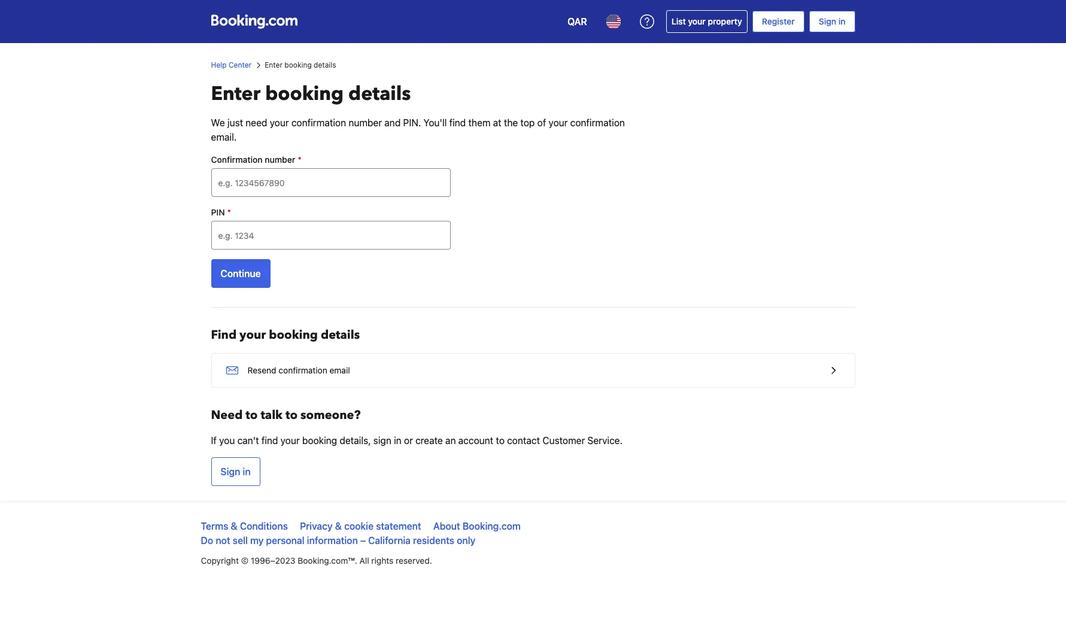 Task type: vqa. For each thing, say whether or not it's contained in the screenshot.
the middle "in"
yes



Task type: locate. For each thing, give the bounding box(es) containing it.
0 vertical spatial details
[[314, 61, 336, 69]]

find
[[211, 327, 237, 343]]

them
[[469, 117, 491, 128]]

0 vertical spatial in
[[839, 16, 846, 26]]

need to talk to someone?
[[211, 407, 361, 424]]

sign in link down you
[[211, 458, 260, 486]]

1 vertical spatial sign in link
[[211, 458, 260, 486]]

1 vertical spatial details
[[349, 81, 411, 107]]

details,
[[340, 435, 371, 446]]

copyright
[[201, 556, 239, 566]]

sign in
[[819, 16, 846, 26], [221, 467, 251, 477]]

& up do not sell my personal information – california residents only link
[[335, 521, 342, 532]]

2 horizontal spatial in
[[839, 16, 846, 26]]

need
[[246, 117, 267, 128]]

2 & from the left
[[335, 521, 342, 532]]

conditions
[[240, 521, 288, 532]]

–
[[361, 536, 366, 546]]

sign in right the register
[[819, 16, 846, 26]]

top
[[521, 117, 535, 128]]

enter
[[265, 61, 283, 69], [211, 81, 261, 107]]

0 vertical spatial sign
[[819, 16, 837, 26]]

to right talk
[[286, 407, 298, 424]]

sign
[[819, 16, 837, 26], [221, 467, 240, 477]]

number right confirmation
[[265, 155, 295, 165]]

you
[[219, 435, 235, 446]]

2 vertical spatial details
[[321, 327, 360, 343]]

*
[[298, 155, 302, 165], [227, 207, 231, 217]]

1 horizontal spatial number
[[349, 117, 382, 128]]

0 horizontal spatial sign in
[[221, 467, 251, 477]]

0 horizontal spatial in
[[243, 467, 251, 477]]

privacy & cookie statement link
[[300, 521, 422, 532]]

1 horizontal spatial &
[[335, 521, 342, 532]]

sign for sign in 'link' to the left
[[221, 467, 240, 477]]

1 horizontal spatial sign in link
[[810, 11, 856, 32]]

help center
[[211, 61, 252, 69]]

continue
[[221, 268, 261, 279]]

sign in link right register link
[[810, 11, 856, 32]]

contact
[[507, 435, 540, 446]]

enter up just
[[211, 81, 261, 107]]

email.
[[211, 132, 237, 143]]

about booking.com do not sell my personal information – california residents only
[[201, 521, 521, 546]]

california
[[369, 536, 411, 546]]

e.g. 1234 field
[[211, 221, 451, 250]]

your
[[689, 16, 706, 26], [270, 117, 289, 128], [549, 117, 568, 128], [240, 327, 266, 343], [281, 435, 300, 446]]

1 vertical spatial sign in
[[221, 467, 251, 477]]

sign for the top sign in 'link'
[[819, 16, 837, 26]]

1 vertical spatial enter
[[211, 81, 261, 107]]

property
[[708, 16, 743, 26]]

in for the top sign in 'link'
[[839, 16, 846, 26]]

1 & from the left
[[231, 521, 238, 532]]

sign in down you
[[221, 467, 251, 477]]

1996–2023
[[251, 556, 296, 566]]

in for sign in 'link' to the left
[[243, 467, 251, 477]]

resend
[[248, 365, 277, 376]]

privacy & cookie statement
[[300, 521, 422, 532]]

resend confirmation email button
[[212, 354, 855, 388]]

to
[[246, 407, 258, 424], [286, 407, 298, 424], [496, 435, 505, 446]]

can't
[[238, 435, 259, 446]]

do
[[201, 536, 213, 546]]

* up 'e.g. 1234567890' field
[[298, 155, 302, 165]]

qar
[[568, 16, 588, 27]]

in
[[839, 16, 846, 26], [394, 435, 402, 446], [243, 467, 251, 477]]

number left and
[[349, 117, 382, 128]]

find right can't
[[262, 435, 278, 446]]

1 horizontal spatial in
[[394, 435, 402, 446]]

2 vertical spatial in
[[243, 467, 251, 477]]

reserved.
[[396, 556, 432, 566]]

&
[[231, 521, 238, 532], [335, 521, 342, 532]]

you'll
[[424, 117, 447, 128]]

enter right center
[[265, 61, 283, 69]]

0 horizontal spatial *
[[227, 207, 231, 217]]

privacy
[[300, 521, 333, 532]]

center
[[229, 61, 252, 69]]

1 horizontal spatial enter
[[265, 61, 283, 69]]

booking up the resend confirmation email
[[269, 327, 318, 343]]

confirmation
[[292, 117, 346, 128], [571, 117, 625, 128], [279, 365, 328, 376]]

help
[[211, 61, 227, 69]]

1 vertical spatial sign
[[221, 467, 240, 477]]

1 vertical spatial enter booking details
[[211, 81, 411, 107]]

not
[[216, 536, 230, 546]]

number
[[349, 117, 382, 128], [265, 155, 295, 165]]

qar button
[[561, 7, 595, 36]]

find left them
[[450, 117, 466, 128]]

the
[[504, 117, 518, 128]]

if you can't find your booking details, sign in or create an account to contact customer service.
[[211, 435, 623, 446]]

* right pin
[[227, 207, 231, 217]]

1 horizontal spatial sign in
[[819, 16, 846, 26]]

terms
[[201, 521, 229, 532]]

1 vertical spatial *
[[227, 207, 231, 217]]

enter booking details
[[265, 61, 336, 69], [211, 81, 411, 107]]

list
[[672, 16, 686, 26]]

details
[[314, 61, 336, 69], [349, 81, 411, 107], [321, 327, 360, 343]]

1 horizontal spatial sign
[[819, 16, 837, 26]]

0 vertical spatial sign in
[[819, 16, 846, 26]]

if
[[211, 435, 217, 446]]

confirmation
[[211, 155, 263, 165]]

& up sell
[[231, 521, 238, 532]]

an
[[446, 435, 456, 446]]

booking right center
[[285, 61, 312, 69]]

1 vertical spatial number
[[265, 155, 295, 165]]

to left talk
[[246, 407, 258, 424]]

1 horizontal spatial find
[[450, 117, 466, 128]]

your right the "find"
[[240, 327, 266, 343]]

sign in link
[[810, 11, 856, 32], [211, 458, 260, 486]]

sign in for the top sign in 'link'
[[819, 16, 846, 26]]

booking
[[285, 61, 312, 69], [266, 81, 344, 107], [269, 327, 318, 343], [302, 435, 337, 446]]

to left contact
[[496, 435, 505, 446]]

0 vertical spatial number
[[349, 117, 382, 128]]

1 vertical spatial in
[[394, 435, 402, 446]]

sign right the register
[[819, 16, 837, 26]]

0 vertical spatial enter
[[265, 61, 283, 69]]

only
[[457, 536, 476, 546]]

0 horizontal spatial sign
[[221, 467, 240, 477]]

continue button
[[211, 259, 271, 288]]

find inside the we just need your confirmation number and pin. you'll find them at the top of your confirmation email.
[[450, 117, 466, 128]]

number inside the we just need your confirmation number and pin. you'll find them at the top of your confirmation email.
[[349, 117, 382, 128]]

sign down you
[[221, 467, 240, 477]]

and
[[385, 117, 401, 128]]

of
[[538, 117, 546, 128]]

0 vertical spatial find
[[450, 117, 466, 128]]

confirmation inside button
[[279, 365, 328, 376]]

or
[[404, 435, 413, 446]]

at
[[493, 117, 502, 128]]

0 vertical spatial *
[[298, 155, 302, 165]]

confirmation number *
[[211, 155, 302, 165]]

0 horizontal spatial &
[[231, 521, 238, 532]]

your right list
[[689, 16, 706, 26]]

0 horizontal spatial enter
[[211, 81, 261, 107]]

service.
[[588, 435, 623, 446]]

0 horizontal spatial find
[[262, 435, 278, 446]]

find
[[450, 117, 466, 128], [262, 435, 278, 446]]

0 vertical spatial enter booking details
[[265, 61, 336, 69]]

register link
[[753, 11, 805, 32]]



Task type: describe. For each thing, give the bounding box(es) containing it.
personal
[[266, 536, 305, 546]]

pin *
[[211, 207, 231, 217]]

need
[[211, 407, 243, 424]]

sell
[[233, 536, 248, 546]]

booking.com
[[463, 521, 521, 532]]

help center button
[[211, 60, 252, 71]]

create
[[416, 435, 443, 446]]

your right the of
[[549, 117, 568, 128]]

customer
[[543, 435, 585, 446]]

sign in for sign in 'link' to the left
[[221, 467, 251, 477]]

booking.com™.
[[298, 556, 357, 566]]

information
[[307, 536, 358, 546]]

booking down someone?
[[302, 435, 337, 446]]

& for privacy
[[335, 521, 342, 532]]

statement
[[376, 521, 422, 532]]

my
[[250, 536, 264, 546]]

just
[[228, 117, 243, 128]]

copyright © 1996–2023 booking.com™. all rights reserved.
[[201, 556, 432, 566]]

©
[[241, 556, 249, 566]]

terms & conditions
[[201, 521, 288, 532]]

account
[[459, 435, 494, 446]]

do not sell my personal information – california residents only link
[[201, 536, 476, 546]]

1 horizontal spatial *
[[298, 155, 302, 165]]

email
[[330, 365, 350, 376]]

terms & conditions link
[[201, 521, 288, 532]]

e.g. 1234567890 field
[[211, 168, 451, 197]]

sign
[[374, 435, 392, 446]]

booking up need
[[266, 81, 344, 107]]

1 horizontal spatial to
[[286, 407, 298, 424]]

we
[[211, 117, 225, 128]]

find your booking details
[[211, 327, 360, 343]]

your right need
[[270, 117, 289, 128]]

residents
[[413, 536, 455, 546]]

we just need your confirmation number and pin. you'll find them at the top of your confirmation email.
[[211, 117, 625, 143]]

list your property link
[[667, 10, 748, 33]]

someone?
[[301, 407, 361, 424]]

2 horizontal spatial to
[[496, 435, 505, 446]]

pin.
[[403, 117, 421, 128]]

0 horizontal spatial sign in link
[[211, 458, 260, 486]]

your down need to talk to someone?
[[281, 435, 300, 446]]

pin
[[211, 207, 225, 217]]

& for terms
[[231, 521, 238, 532]]

0 vertical spatial sign in link
[[810, 11, 856, 32]]

booking.com online hotel reservations image
[[211, 14, 297, 29]]

0 horizontal spatial to
[[246, 407, 258, 424]]

resend confirmation email
[[248, 365, 350, 376]]

about booking.com link
[[434, 521, 521, 532]]

cookie
[[344, 521, 374, 532]]

all
[[360, 556, 369, 566]]

register
[[762, 16, 795, 26]]

rights
[[372, 556, 394, 566]]

about
[[434, 521, 461, 532]]

talk
[[261, 407, 283, 424]]

0 horizontal spatial number
[[265, 155, 295, 165]]

1 vertical spatial find
[[262, 435, 278, 446]]

list your property
[[672, 16, 743, 26]]



